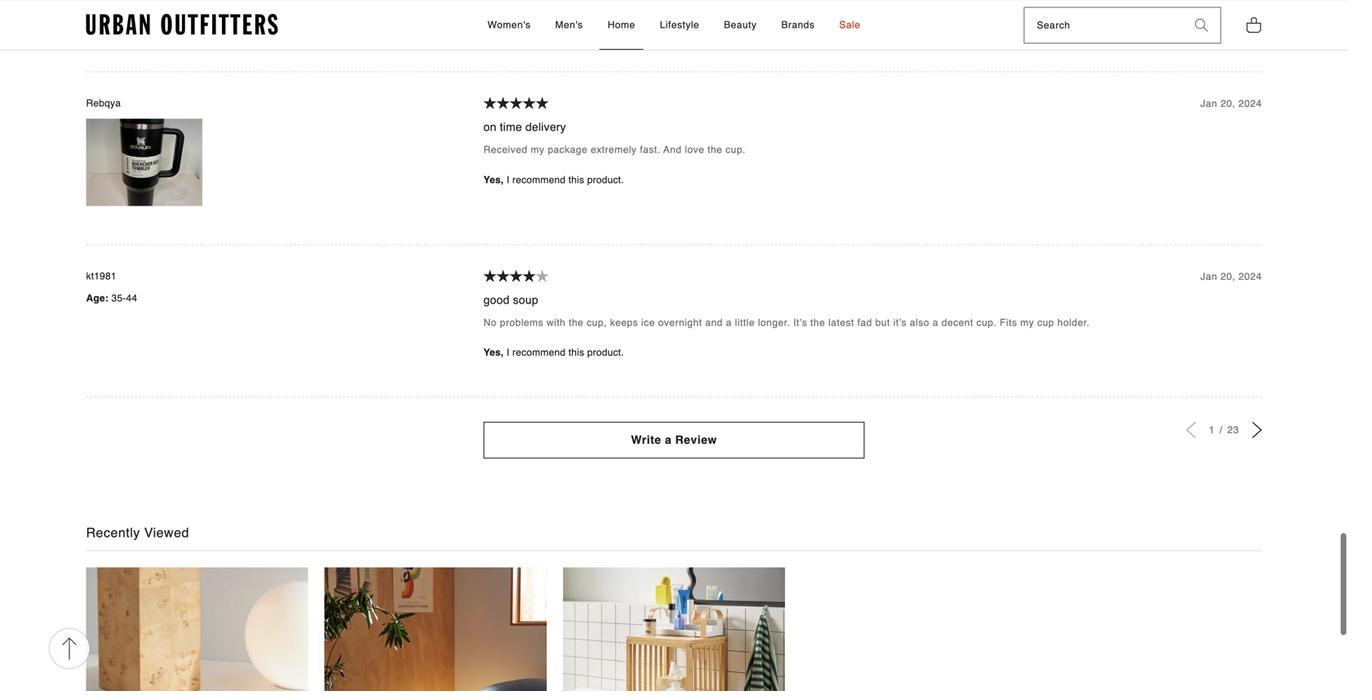 Task type: vqa. For each thing, say whether or not it's contained in the screenshot.
the TikTok Beauty Trends
no



Task type: describe. For each thing, give the bounding box(es) containing it.
yes, i recommend this product. for on time delivery
[[484, 174, 624, 186]]

it's
[[894, 317, 907, 329]]

rebqya
[[86, 98, 121, 109]]

this for good soup
[[569, 347, 585, 359]]

and
[[664, 144, 682, 156]]

fits
[[1000, 317, 1018, 329]]

keeps
[[610, 317, 639, 329]]

a inside popup button
[[665, 434, 672, 447]]

1 horizontal spatial a
[[726, 317, 732, 329]]

main navigation element
[[341, 1, 1008, 50]]

1 horizontal spatial cup.
[[977, 317, 997, 329]]

44
[[126, 293, 137, 304]]

kt1981
[[86, 271, 117, 282]]

home
[[608, 19, 636, 30]]

recently
[[86, 525, 140, 540]]

fast.
[[640, 144, 661, 156]]

jan for on time delivery
[[1201, 98, 1218, 109]]

search image
[[1196, 19, 1209, 32]]

lifestyle
[[660, 19, 700, 30]]

beauty link
[[716, 1, 765, 50]]

emory coffee table image
[[325, 568, 547, 691]]

2024 for on time delivery
[[1239, 98, 1263, 109]]

write a review button
[[484, 422, 865, 459]]

recommend for soup
[[513, 347, 566, 359]]

overnight
[[659, 317, 702, 329]]

sale
[[840, 19, 861, 30]]

20, for on time delivery
[[1221, 98, 1236, 109]]

0 horizontal spatial the
[[569, 317, 584, 329]]

soup
[[513, 293, 539, 306]]

no problems with the cup, keeps ice overnight and a little longer. it's the latest fad but it's also a decent cup. fits my cup holder.
[[484, 317, 1090, 329]]

little
[[735, 317, 755, 329]]

cup,
[[587, 317, 607, 329]]

fad
[[858, 317, 873, 329]]

jan 20, 2024 for on time delivery
[[1201, 98, 1263, 109]]

4 stars element
[[484, 270, 1201, 284]]

it's
[[794, 317, 808, 329]]

on
[[484, 120, 497, 133]]

good soup
[[484, 293, 539, 306]]

i for soup
[[507, 347, 510, 359]]

urban outfitters image
[[86, 14, 278, 35]]

jan for good soup
[[1201, 271, 1218, 282]]

time
[[500, 120, 522, 133]]

problems
[[500, 317, 544, 329]]

recommend for time
[[513, 174, 566, 186]]

viewed
[[144, 525, 189, 540]]

on time delivery
[[484, 120, 566, 133]]

write
[[631, 434, 662, 447]]

yes, for good
[[484, 347, 504, 359]]

also
[[910, 317, 930, 329]]

5 stars element
[[484, 97, 1201, 111]]

received my package extremely fast. and love the cup.
[[484, 144, 746, 156]]

with
[[547, 317, 566, 329]]

sale link
[[831, 1, 869, 50]]

yes, i recommend this product. for good soup
[[484, 347, 624, 359]]

decent
[[942, 317, 974, 329]]

but
[[876, 317, 891, 329]]



Task type: locate. For each thing, give the bounding box(es) containing it.
my left cup
[[1021, 317, 1035, 329]]

my shopping bag image
[[1246, 16, 1263, 34]]

yes,
[[484, 174, 504, 186], [484, 347, 504, 359]]

the
[[708, 144, 723, 156], [569, 317, 584, 329], [811, 317, 826, 329]]

men's
[[556, 19, 583, 30]]

0 vertical spatial my
[[531, 144, 545, 156]]

1 recommend from the top
[[513, 174, 566, 186]]

page 1 of 23 element
[[1209, 425, 1240, 436]]

2 jan 20, 2024 from the top
[[1201, 271, 1263, 282]]

1 horizontal spatial my
[[1021, 317, 1035, 329]]

0 vertical spatial cup.
[[726, 144, 746, 156]]

0 vertical spatial 2024
[[1239, 98, 1263, 109]]

i
[[507, 174, 510, 186], [507, 347, 510, 359]]

jan 20, 2024 for good soup
[[1201, 271, 1263, 282]]

delivery
[[526, 120, 566, 133]]

beauty
[[724, 19, 757, 30]]

1 vertical spatial i
[[507, 347, 510, 359]]

this for on time delivery
[[569, 174, 585, 186]]

brands
[[782, 19, 815, 30]]

cup. left fits
[[977, 317, 997, 329]]

0 horizontal spatial a
[[665, 434, 672, 447]]

yes, i recommend this product.
[[484, 174, 624, 186], [484, 347, 624, 359]]

1 jan 20, 2024 from the top
[[1201, 98, 1263, 109]]

0 horizontal spatial cup.
[[726, 144, 746, 156]]

received
[[484, 144, 528, 156]]

2 this from the top
[[569, 347, 585, 359]]

20,
[[1221, 98, 1236, 109], [1221, 271, 1236, 282]]

2 yes, from the top
[[484, 347, 504, 359]]

2 20, from the top
[[1221, 271, 1236, 282]]

i for time
[[507, 174, 510, 186]]

product. for good soup
[[588, 347, 624, 359]]

2 2024 from the top
[[1239, 271, 1263, 282]]

2 product. from the top
[[588, 347, 624, 359]]

1 vertical spatial 2024
[[1239, 271, 1263, 282]]

1 horizontal spatial the
[[708, 144, 723, 156]]

star rating image
[[510, 97, 523, 109], [523, 97, 536, 109], [510, 270, 523, 282], [523, 270, 536, 282], [536, 270, 549, 282]]

i down problems
[[507, 347, 510, 359]]

latest
[[829, 317, 855, 329]]

the right love
[[708, 144, 723, 156]]

and
[[706, 317, 723, 329]]

write a review
[[631, 434, 717, 447]]

recently viewed
[[86, 525, 189, 540]]

the right with
[[569, 317, 584, 329]]

i down "received"
[[507, 174, 510, 186]]

age: 35-44
[[86, 293, 137, 304]]

1
[[1209, 425, 1218, 436]]

a right the write
[[665, 434, 672, 447]]

0 vertical spatial jan 20, 2024
[[1201, 98, 1263, 109]]

age:
[[86, 293, 109, 304]]

2 recommend from the top
[[513, 347, 566, 359]]

cup.
[[726, 144, 746, 156], [977, 317, 997, 329]]

review
[[676, 434, 717, 447]]

women's
[[488, 19, 531, 30]]

yes, for on
[[484, 174, 504, 186]]

a right and
[[726, 317, 732, 329]]

longer.
[[758, 317, 791, 329]]

1 product. from the top
[[588, 174, 624, 186]]

product. down extremely
[[588, 174, 624, 186]]

this
[[569, 174, 585, 186], [569, 347, 585, 359]]

1 vertical spatial yes,
[[484, 347, 504, 359]]

23
[[1228, 425, 1240, 436]]

1 vertical spatial yes, i recommend this product.
[[484, 347, 624, 359]]

1 vertical spatial cup.
[[977, 317, 997, 329]]

2 horizontal spatial the
[[811, 317, 826, 329]]

love
[[685, 144, 705, 156]]

2 jan from the top
[[1201, 271, 1218, 282]]

1 vertical spatial 20,
[[1221, 271, 1236, 282]]

cup
[[1038, 317, 1055, 329]]

star rating image
[[484, 97, 497, 109], [497, 97, 510, 109], [536, 97, 549, 109], [484, 270, 497, 282], [497, 270, 510, 282]]

0 vertical spatial yes,
[[484, 174, 504, 186]]

recommend down with
[[513, 347, 566, 359]]

yes, i recommend this product. down package at top left
[[484, 174, 624, 186]]

1 vertical spatial product.
[[588, 347, 624, 359]]

ice
[[642, 317, 655, 329]]

extremely
[[591, 144, 637, 156]]

good
[[484, 293, 510, 306]]

product. for on time delivery
[[588, 174, 624, 186]]

holder.
[[1058, 317, 1090, 329]]

3-cube storage shelf image
[[563, 568, 785, 691]]

1 jan from the top
[[1201, 98, 1218, 109]]

package
[[548, 144, 588, 156]]

1 20, from the top
[[1221, 98, 1236, 109]]

0 vertical spatial yes, i recommend this product.
[[484, 174, 624, 186]]

a right the also
[[933, 317, 939, 329]]

1 vertical spatial my
[[1021, 317, 1035, 329]]

2024 for good soup
[[1239, 271, 1263, 282]]

1 vertical spatial this
[[569, 347, 585, 359]]

1 2024 from the top
[[1239, 98, 1263, 109]]

2 yes, i recommend this product. from the top
[[484, 347, 624, 359]]

my
[[531, 144, 545, 156], [1021, 317, 1035, 329]]

20, for good soup
[[1221, 271, 1236, 282]]

0 vertical spatial product.
[[588, 174, 624, 186]]

recommend
[[513, 174, 566, 186], [513, 347, 566, 359]]

product. down cup,
[[588, 347, 624, 359]]

Search text field
[[1025, 8, 1183, 43]]

2 i from the top
[[507, 347, 510, 359]]

None search field
[[1025, 8, 1183, 43]]

2024
[[1239, 98, 1263, 109], [1239, 271, 1263, 282]]

1 this from the top
[[569, 174, 585, 186]]

jan
[[1201, 98, 1218, 109], [1201, 271, 1218, 282]]

cup. right love
[[726, 144, 746, 156]]

2 horizontal spatial a
[[933, 317, 939, 329]]

0 horizontal spatial my
[[531, 144, 545, 156]]

1 yes, from the top
[[484, 174, 504, 186]]

35-
[[111, 293, 126, 304]]

1 vertical spatial recommend
[[513, 347, 566, 359]]

1 vertical spatial jan 20, 2024
[[1201, 271, 1263, 282]]

bust ceramic side table/nightstand image
[[86, 568, 308, 691]]

women's link
[[480, 1, 539, 50]]

0 vertical spatial recommend
[[513, 174, 566, 186]]

no
[[484, 317, 497, 329]]

product.
[[588, 174, 624, 186], [588, 347, 624, 359]]

jan 20, 2024
[[1201, 98, 1263, 109], [1201, 271, 1263, 282]]

a
[[726, 317, 732, 329], [933, 317, 939, 329], [665, 434, 672, 447]]

0 vertical spatial 20,
[[1221, 98, 1236, 109]]

0 vertical spatial i
[[507, 174, 510, 186]]

the right it's
[[811, 317, 826, 329]]

brands link
[[774, 1, 823, 50]]

men's link
[[547, 1, 592, 50]]

1 i from the top
[[507, 174, 510, 186]]

0 vertical spatial jan
[[1201, 98, 1218, 109]]

my down delivery in the top left of the page
[[531, 144, 545, 156]]

recommend down package at top left
[[513, 174, 566, 186]]

yes, down "received"
[[484, 174, 504, 186]]

0 vertical spatial this
[[569, 174, 585, 186]]

1 yes, i recommend this product. from the top
[[484, 174, 624, 186]]

yes, i recommend this product. down with
[[484, 347, 624, 359]]

home link
[[600, 1, 644, 50]]

yes, down no on the left top of the page
[[484, 347, 504, 359]]

lifestyle link
[[652, 1, 708, 50]]

1 vertical spatial jan
[[1201, 271, 1218, 282]]



